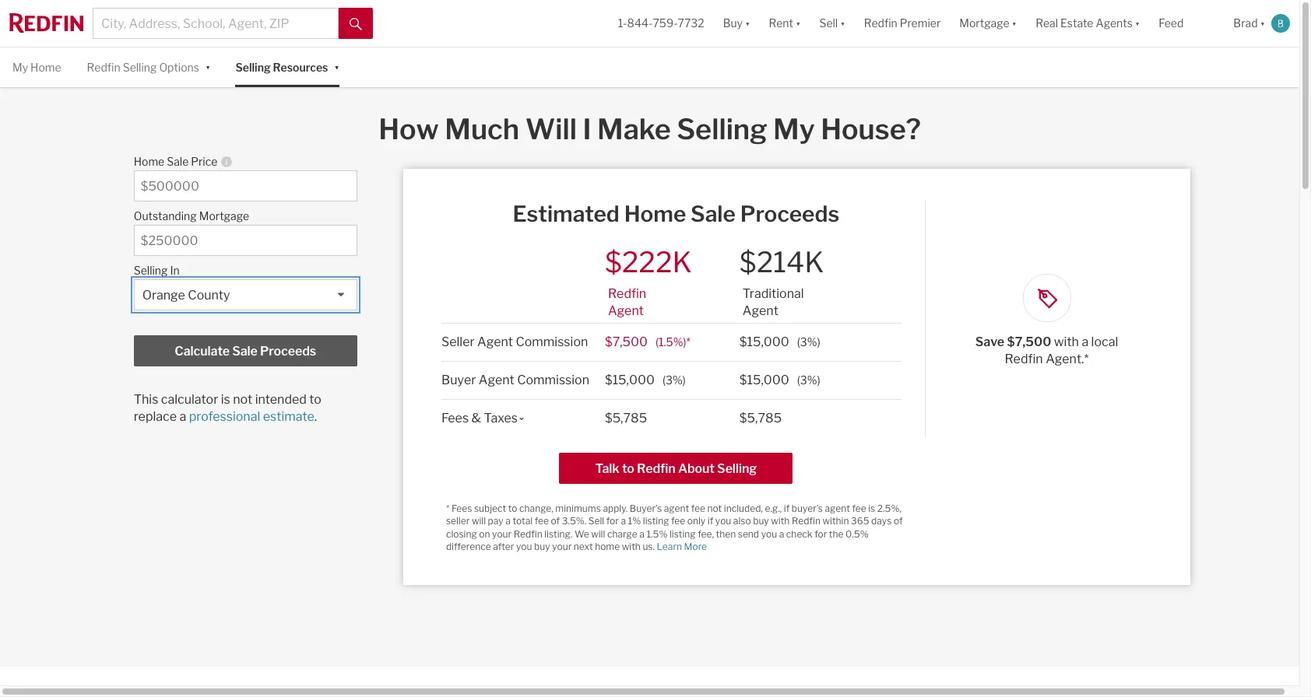 Task type: describe. For each thing, give the bounding box(es) containing it.
sell ▾ button
[[819, 0, 845, 47]]

replace
[[134, 410, 177, 425]]

closing
[[446, 529, 477, 540]]

1 horizontal spatial buy
[[753, 516, 769, 527]]

▾ right rent ▾
[[840, 17, 845, 30]]

professional estimate .
[[189, 410, 317, 425]]

.
[[314, 410, 317, 425]]

intended
[[255, 393, 307, 407]]

▾ right rent
[[796, 17, 801, 30]]

calculate sale proceeds
[[175, 344, 316, 359]]

▾ inside the selling resources ▾
[[334, 60, 339, 73]]

&
[[472, 411, 481, 426]]

redfin inside with a local redfin agent.*
[[1005, 352, 1043, 367]]

difference
[[446, 541, 491, 553]]

a left the 1%
[[621, 516, 626, 527]]

real estate agents ▾ button
[[1026, 0, 1150, 47]]

rent ▾
[[769, 17, 801, 30]]

agent.*
[[1046, 352, 1089, 367]]

▾ inside redfin selling options ▾
[[206, 60, 211, 73]]

0 horizontal spatial will
[[472, 516, 486, 527]]

to inside button
[[622, 462, 634, 476]]

is inside 'this calculator is not intended to replace a'
[[221, 393, 230, 407]]

proceeds inside button
[[260, 344, 316, 359]]

365
[[851, 516, 869, 527]]

▾ left real
[[1012, 17, 1017, 30]]

0 horizontal spatial with
[[622, 541, 641, 553]]

2 horizontal spatial you
[[761, 529, 777, 540]]

seller agent commission
[[441, 335, 588, 349]]

total
[[513, 516, 533, 527]]

taxes
[[484, 411, 518, 426]]

1 of from the left
[[551, 516, 560, 527]]

commission for buyer agent commission
[[517, 373, 589, 388]]

more
[[684, 541, 707, 553]]

with a local redfin agent.*
[[1005, 335, 1118, 367]]

redfin down total
[[514, 529, 542, 540]]

agent inside $214k traditional agent
[[743, 303, 779, 318]]

on
[[479, 529, 490, 540]]

0 horizontal spatial for
[[606, 516, 619, 527]]

0 horizontal spatial you
[[516, 541, 532, 553]]

1 vertical spatial with
[[771, 516, 790, 527]]

2.5%,
[[877, 503, 902, 515]]

is inside * fees subject to change, minimums apply. buyer's agent fee not included, e.g., if buyer's agent fee is 2.5%, seller will pay a total fee of 3.5%. sell for a 1% listing fee only if you also buy with redfin within 365 days of closing on your redfin listing. we will charge a 1.5% listing fee, then send you a check for the 0.5% difference after you buy your next home with us.
[[868, 503, 875, 515]]

a right the pay
[[506, 516, 511, 527]]

0 vertical spatial my
[[12, 61, 28, 74]]

after
[[493, 541, 514, 553]]

1.5%
[[647, 529, 668, 540]]

1 vertical spatial listing
[[670, 529, 696, 540]]

home for estimated home sale proceeds
[[624, 201, 686, 228]]

estate
[[1061, 17, 1094, 30]]

premier
[[900, 17, 941, 30]]

real
[[1036, 17, 1058, 30]]

resources
[[273, 61, 328, 74]]

(1.5%)
[[656, 335, 686, 349]]

included,
[[724, 503, 763, 515]]

(3%) for $7,500
[[797, 335, 820, 349]]

within
[[823, 516, 849, 527]]

selling inside the selling resources ▾
[[235, 61, 271, 74]]

(3%) for $15,000
[[797, 374, 820, 387]]

real estate agents ▾ link
[[1036, 0, 1140, 47]]

0 vertical spatial fees
[[441, 411, 469, 426]]

$7,500 (1.5%) *
[[605, 335, 691, 349]]

in
[[170, 264, 180, 277]]

fee up the only
[[691, 503, 705, 515]]

home for my home
[[30, 61, 61, 74]]

talk to redfin about selling button
[[559, 453, 793, 484]]

buy ▾ button
[[723, 0, 750, 47]]

rent ▾ button
[[760, 0, 810, 47]]

feed
[[1159, 17, 1184, 30]]

1-844-759-7732 link
[[618, 17, 704, 30]]

then
[[716, 529, 736, 540]]

a up us.
[[640, 529, 645, 540]]

traditional
[[743, 286, 804, 301]]

real estate agents ▾
[[1036, 17, 1140, 30]]

redfin left about
[[637, 462, 676, 476]]

redfin premier
[[864, 17, 941, 30]]

next
[[574, 541, 593, 553]]

* inside $7,500 (1.5%) *
[[686, 335, 691, 349]]

1 horizontal spatial $7,500
[[1007, 335, 1052, 350]]

change,
[[519, 503, 553, 515]]

subject
[[474, 503, 506, 515]]

fee,
[[698, 529, 714, 540]]

us.
[[643, 541, 655, 553]]

send
[[738, 529, 759, 540]]

selling inside button
[[717, 462, 757, 476]]

▾ right buy
[[745, 17, 750, 30]]

seller
[[446, 516, 470, 527]]

3.5%.
[[562, 516, 587, 527]]

learn more
[[657, 541, 707, 553]]

pay
[[488, 516, 504, 527]]

brad
[[1234, 17, 1258, 30]]

home
[[595, 541, 620, 553]]

my home link
[[12, 48, 61, 87]]

fee left the only
[[671, 516, 685, 527]]

not inside 'this calculator is not intended to replace a'
[[233, 393, 252, 407]]

we
[[575, 529, 589, 540]]

buyer's
[[630, 503, 662, 515]]

redfin selling options link
[[87, 48, 199, 87]]

1 horizontal spatial will
[[591, 529, 605, 540]]

1 vertical spatial buy
[[534, 541, 550, 553]]

about
[[678, 462, 715, 476]]

▾ right brad
[[1260, 17, 1265, 30]]

0.5%
[[846, 529, 869, 540]]

rent ▾ button
[[769, 0, 801, 47]]

the
[[829, 529, 844, 540]]

user photo image
[[1272, 14, 1290, 33]]

fees & taxes
[[441, 411, 518, 426]]

sale for proceeds
[[232, 344, 258, 359]]

local
[[1091, 335, 1118, 350]]

buy ▾ button
[[714, 0, 760, 47]]

make
[[597, 112, 671, 147]]

fee up the 365
[[852, 503, 866, 515]]

redfin selling options ▾
[[87, 60, 211, 74]]

learn
[[657, 541, 682, 553]]

talk to redfin about selling
[[595, 462, 757, 476]]

City, Address, School, Agent, ZIP search field
[[93, 8, 339, 39]]

0 vertical spatial you
[[715, 516, 731, 527]]

fee down change,
[[535, 516, 549, 527]]

sell ▾
[[819, 17, 845, 30]]

selling resources ▾
[[235, 60, 339, 74]]

1 vertical spatial sale
[[691, 201, 736, 228]]

redfin inside redfin selling options ▾
[[87, 61, 120, 74]]

selling resources link
[[235, 48, 328, 87]]

1-
[[618, 17, 627, 30]]

how much will i make selling my house?
[[379, 112, 921, 147]]

i
[[583, 112, 591, 147]]

$214k traditional agent
[[740, 245, 824, 318]]

redfin inside $222k redfin agent
[[608, 286, 646, 301]]

agent right seller
[[477, 335, 513, 349]]

0 vertical spatial listing
[[643, 516, 669, 527]]

to inside * fees subject to change, minimums apply. buyer's agent fee not included, e.g., if buyer's agent fee is 2.5%, seller will pay a total fee of 3.5%. sell for a 1% listing fee only if you also buy with redfin within 365 days of closing on your redfin listing. we will charge a 1.5% listing fee, then send you a check for the 0.5% difference after you buy your next home with us.
[[508, 503, 517, 515]]

buyer
[[441, 373, 476, 388]]



Task type: vqa. For each thing, say whether or not it's contained in the screenshot.
$15,000 (3%) corresponding to $15,000
yes



Task type: locate. For each thing, give the bounding box(es) containing it.
selling in element
[[134, 256, 349, 280]]

0 vertical spatial with
[[1054, 335, 1079, 350]]

for down apply.
[[606, 516, 619, 527]]

a down calculator
[[179, 410, 186, 425]]

0 vertical spatial not
[[233, 393, 252, 407]]

calculate sale proceeds button
[[134, 336, 357, 367]]

selling inside redfin selling options ▾
[[123, 61, 157, 74]]

mortgage left real
[[960, 17, 1010, 30]]

charge
[[607, 529, 638, 540]]

redfin
[[864, 17, 898, 30], [87, 61, 120, 74], [608, 286, 646, 301], [1005, 352, 1043, 367], [637, 462, 676, 476], [792, 516, 821, 527], [514, 529, 542, 540]]

commission for seller agent commission
[[516, 335, 588, 349]]

0 horizontal spatial proceeds
[[260, 344, 316, 359]]

buyer's
[[792, 503, 823, 515]]

with down charge
[[622, 541, 641, 553]]

your up after
[[492, 529, 512, 540]]

0 horizontal spatial is
[[221, 393, 230, 407]]

1 horizontal spatial home
[[134, 155, 164, 168]]

commission up buyer agent commission
[[516, 335, 588, 349]]

759-
[[653, 17, 678, 30]]

commission down the seller agent commission
[[517, 373, 589, 388]]

Home Sale Price text field
[[141, 179, 350, 194]]

fees
[[441, 411, 469, 426], [452, 503, 472, 515]]

2 vertical spatial with
[[622, 541, 641, 553]]

seller
[[441, 335, 475, 349]]

$15,000 (3%) for $7,500
[[740, 335, 820, 349]]

is
[[221, 393, 230, 407], [868, 503, 875, 515]]

0 horizontal spatial $7,500
[[605, 335, 648, 349]]

$15,000 for $7,500
[[740, 335, 789, 349]]

0 vertical spatial commission
[[516, 335, 588, 349]]

learn more link
[[657, 541, 707, 553]]

$222k
[[605, 245, 692, 280]]

mortgage up outstanding mortgage text field
[[199, 210, 249, 223]]

estimated home sale proceeds
[[513, 201, 839, 228]]

0 vertical spatial if
[[784, 503, 790, 515]]

1 vertical spatial fees
[[452, 503, 472, 515]]

listing up learn more link
[[670, 529, 696, 540]]

will up home
[[591, 529, 605, 540]]

fees inside * fees subject to change, minimums apply. buyer's agent fee not included, e.g., if buyer's agent fee is 2.5%, seller will pay a total fee of 3.5%. sell for a 1% listing fee only if you also buy with redfin within 365 days of closing on your redfin listing. we will charge a 1.5% listing fee, then send you a check for the 0.5% difference after you buy your next home with us.
[[452, 503, 472, 515]]

0 vertical spatial sell
[[819, 17, 838, 30]]

sell ▾ button
[[810, 0, 855, 47]]

2 of from the left
[[894, 516, 903, 527]]

1 horizontal spatial my
[[773, 112, 815, 147]]

sale inside button
[[232, 344, 258, 359]]

a inside 'this calculator is not intended to replace a'
[[179, 410, 186, 425]]

agent up within
[[825, 503, 850, 515]]

0 horizontal spatial *
[[446, 503, 450, 515]]

1 horizontal spatial *
[[686, 335, 691, 349]]

estimated
[[513, 201, 620, 228]]

of down 2.5%, on the right of page
[[894, 516, 903, 527]]

1 vertical spatial you
[[761, 529, 777, 540]]

*
[[686, 335, 691, 349], [446, 503, 450, 515]]

2 horizontal spatial to
[[622, 462, 634, 476]]

0 horizontal spatial your
[[492, 529, 512, 540]]

agent up the only
[[664, 503, 689, 515]]

mortgage inside dropdown button
[[960, 17, 1010, 30]]

0 horizontal spatial buy
[[534, 541, 550, 553]]

you
[[715, 516, 731, 527], [761, 529, 777, 540], [516, 541, 532, 553]]

if
[[784, 503, 790, 515], [708, 516, 713, 527]]

buy ▾
[[723, 17, 750, 30]]

1 vertical spatial home
[[134, 155, 164, 168]]

to right talk
[[622, 462, 634, 476]]

0 vertical spatial proceeds
[[740, 201, 839, 228]]

1 horizontal spatial $5,785
[[740, 411, 782, 426]]

1 vertical spatial my
[[773, 112, 815, 147]]

0 horizontal spatial to
[[309, 393, 322, 407]]

proceeds up $214k
[[740, 201, 839, 228]]

is up the days at the right bottom of page
[[868, 503, 875, 515]]

0 vertical spatial will
[[472, 516, 486, 527]]

0 horizontal spatial of
[[551, 516, 560, 527]]

fees up seller
[[452, 503, 472, 515]]

0 horizontal spatial mortgage
[[199, 210, 249, 223]]

home sale price
[[134, 155, 218, 168]]

not up fee,
[[707, 503, 722, 515]]

outstanding mortgage element
[[134, 202, 349, 225]]

▾ right the agents
[[1135, 17, 1140, 30]]

$222k redfin agent
[[605, 245, 692, 318]]

0 horizontal spatial agent
[[664, 503, 689, 515]]

2 vertical spatial to
[[508, 503, 517, 515]]

your down listing.
[[552, 541, 572, 553]]

$15,000 for $15,000
[[740, 373, 789, 388]]

1 vertical spatial *
[[446, 503, 450, 515]]

0 horizontal spatial sale
[[167, 155, 189, 168]]

2 vertical spatial sale
[[232, 344, 258, 359]]

days
[[871, 516, 892, 527]]

$7,500
[[605, 335, 648, 349], [1007, 335, 1052, 350]]

1 horizontal spatial with
[[771, 516, 790, 527]]

brad ▾
[[1234, 17, 1265, 30]]

estimate
[[263, 410, 314, 425]]

0 vertical spatial mortgage
[[960, 17, 1010, 30]]

agent up $7,500 (1.5%) *
[[608, 303, 644, 318]]

1 vertical spatial not
[[707, 503, 722, 515]]

1 vertical spatial your
[[552, 541, 572, 553]]

mortgage
[[960, 17, 1010, 30], [199, 210, 249, 223]]

$7,500 right 'save'
[[1007, 335, 1052, 350]]

a left local
[[1082, 335, 1089, 350]]

1 vertical spatial will
[[591, 529, 605, 540]]

7732
[[678, 17, 704, 30]]

also
[[733, 516, 751, 527]]

* inside * fees subject to change, minimums apply. buyer's agent fee not included, e.g., if buyer's agent fee is 2.5%, seller will pay a total fee of 3.5%. sell for a 1% listing fee only if you also buy with redfin within 365 days of closing on your redfin listing. we will charge a 1.5% listing fee, then send you a check for the 0.5% difference after you buy your next home with us.
[[446, 503, 450, 515]]

orange county
[[142, 288, 230, 303]]

1%
[[628, 516, 641, 527]]

0 vertical spatial *
[[686, 335, 691, 349]]

to
[[309, 393, 322, 407], [622, 462, 634, 476], [508, 503, 517, 515]]

redfin down buyer's
[[792, 516, 821, 527]]

of up listing.
[[551, 516, 560, 527]]

1 horizontal spatial if
[[784, 503, 790, 515]]

▾ right resources
[[334, 60, 339, 73]]

will
[[472, 516, 486, 527], [591, 529, 605, 540]]

you right send
[[761, 529, 777, 540]]

not up professional estimate link
[[233, 393, 252, 407]]

* up seller
[[446, 503, 450, 515]]

if right e.g.,
[[784, 503, 790, 515]]

1 vertical spatial sell
[[589, 516, 604, 527]]

selling inside "element"
[[134, 264, 168, 277]]

sell right rent ▾
[[819, 17, 838, 30]]

to inside 'this calculator is not intended to replace a'
[[309, 393, 322, 407]]

redfin down '$222k'
[[608, 286, 646, 301]]

0 vertical spatial your
[[492, 529, 512, 540]]

submit search image
[[350, 18, 362, 30]]

0 horizontal spatial if
[[708, 516, 713, 527]]

844-
[[627, 17, 653, 30]]

2 $5,785 from the left
[[740, 411, 782, 426]]

1 vertical spatial mortgage
[[199, 210, 249, 223]]

will up on
[[472, 516, 486, 527]]

1 vertical spatial if
[[708, 516, 713, 527]]

1 vertical spatial commission
[[517, 373, 589, 388]]

how
[[379, 112, 439, 147]]

2 horizontal spatial with
[[1054, 335, 1079, 350]]

agent down traditional
[[743, 303, 779, 318]]

sell inside dropdown button
[[819, 17, 838, 30]]

minimums
[[555, 503, 601, 515]]

with down e.g.,
[[771, 516, 790, 527]]

you up then at the bottom right
[[715, 516, 731, 527]]

1 agent from the left
[[664, 503, 689, 515]]

professional
[[189, 410, 260, 425]]

1 $5,785 from the left
[[605, 411, 647, 426]]

agent inside $222k redfin agent
[[608, 303, 644, 318]]

0 horizontal spatial $5,785
[[605, 411, 647, 426]]

options
[[159, 61, 199, 74]]

1 vertical spatial to
[[622, 462, 634, 476]]

0 vertical spatial to
[[309, 393, 322, 407]]

for
[[606, 516, 619, 527], [815, 529, 827, 540]]

2 vertical spatial you
[[516, 541, 532, 553]]

1 horizontal spatial mortgage
[[960, 17, 1010, 30]]

0 vertical spatial home
[[30, 61, 61, 74]]

proceeds up intended at bottom
[[260, 344, 316, 359]]

1 horizontal spatial not
[[707, 503, 722, 515]]

my
[[12, 61, 28, 74], [773, 112, 815, 147]]

redfin right my home
[[87, 61, 120, 74]]

is up professional
[[221, 393, 230, 407]]

1 horizontal spatial proceeds
[[740, 201, 839, 228]]

agent right buyer
[[479, 373, 515, 388]]

fee
[[691, 503, 705, 515], [852, 503, 866, 515], [535, 516, 549, 527], [671, 516, 685, 527]]

1-844-759-7732
[[618, 17, 704, 30]]

0 vertical spatial for
[[606, 516, 619, 527]]

buy down listing.
[[534, 541, 550, 553]]

listing.
[[544, 529, 573, 540]]

1 vertical spatial is
[[868, 503, 875, 515]]

not
[[233, 393, 252, 407], [707, 503, 722, 515]]

with up agent.*
[[1054, 335, 1079, 350]]

▾ right options
[[206, 60, 211, 73]]

0 vertical spatial is
[[221, 393, 230, 407]]

buy down e.g.,
[[753, 516, 769, 527]]

mortgage ▾ button
[[960, 0, 1017, 47]]

price
[[191, 155, 218, 168]]

1 horizontal spatial sale
[[232, 344, 258, 359]]

2 vertical spatial home
[[624, 201, 686, 228]]

if up fee,
[[708, 516, 713, 527]]

to up total
[[508, 503, 517, 515]]

professional estimate link
[[189, 410, 314, 425]]

redfin left "premier"
[[864, 17, 898, 30]]

$7,500 left (1.5%)
[[605, 335, 648, 349]]

not inside * fees subject to change, minimums apply. buyer's agent fee not included, e.g., if buyer's agent fee is 2.5%, seller will pay a total fee of 3.5%. sell for a 1% listing fee only if you also buy with redfin within 365 days of closing on your redfin listing. we will charge a 1.5% listing fee, then send you a check for the 0.5% difference after you buy your next home with us.
[[707, 503, 722, 515]]

agents
[[1096, 17, 1133, 30]]

1 horizontal spatial sell
[[819, 17, 838, 30]]

2 horizontal spatial sale
[[691, 201, 736, 228]]

* down $222k redfin agent in the top of the page
[[686, 335, 691, 349]]

listing up 1.5%
[[643, 516, 669, 527]]

Outstanding Mortgage text field
[[141, 234, 350, 249]]

$214k
[[740, 245, 824, 280]]

1 horizontal spatial you
[[715, 516, 731, 527]]

0 horizontal spatial sell
[[589, 516, 604, 527]]

mortgage ▾
[[960, 17, 1017, 30]]

1 horizontal spatial your
[[552, 541, 572, 553]]

2 agent from the left
[[825, 503, 850, 515]]

proceeds
[[740, 201, 839, 228], [260, 344, 316, 359]]

redfin premier button
[[855, 0, 950, 47]]

rent
[[769, 17, 793, 30]]

outstanding
[[134, 210, 197, 223]]

1 horizontal spatial of
[[894, 516, 903, 527]]

0 horizontal spatial my
[[12, 61, 28, 74]]

1 horizontal spatial is
[[868, 503, 875, 515]]

0 horizontal spatial not
[[233, 393, 252, 407]]

▾ inside 'link'
[[1135, 17, 1140, 30]]

sell up we
[[589, 516, 604, 527]]

0 vertical spatial sale
[[167, 155, 189, 168]]

1 vertical spatial proceeds
[[260, 344, 316, 359]]

$5,785
[[605, 411, 647, 426], [740, 411, 782, 426]]

you right after
[[516, 541, 532, 553]]

orange
[[142, 288, 185, 303]]

commission
[[516, 335, 588, 349], [517, 373, 589, 388]]

a inside with a local redfin agent.*
[[1082, 335, 1089, 350]]

2 horizontal spatial home
[[624, 201, 686, 228]]

to up .
[[309, 393, 322, 407]]

1 horizontal spatial for
[[815, 529, 827, 540]]

1 vertical spatial for
[[815, 529, 827, 540]]

with inside with a local redfin agent.*
[[1054, 335, 1079, 350]]

of
[[551, 516, 560, 527], [894, 516, 903, 527]]

redfin down save $7,500
[[1005, 352, 1043, 367]]

for left the
[[815, 529, 827, 540]]

1 horizontal spatial to
[[508, 503, 517, 515]]

$15,000 (3%) for $15,000
[[740, 373, 820, 388]]

fees left &
[[441, 411, 469, 426]]

0 vertical spatial buy
[[753, 516, 769, 527]]

sale for price
[[167, 155, 189, 168]]

buyer agent commission
[[441, 373, 589, 388]]

a left check
[[779, 529, 784, 540]]

calculate
[[175, 344, 230, 359]]

save
[[975, 335, 1005, 350]]

1 horizontal spatial agent
[[825, 503, 850, 515]]

sale
[[167, 155, 189, 168], [691, 201, 736, 228], [232, 344, 258, 359]]

check
[[786, 529, 813, 540]]

sell inside * fees subject to change, minimums apply. buyer's agent fee not included, e.g., if buyer's agent fee is 2.5%, seller will pay a total fee of 3.5%. sell for a 1% listing fee only if you also buy with redfin within 365 days of closing on your redfin listing. we will charge a 1.5% listing fee, then send you a check for the 0.5% difference after you buy your next home with us.
[[589, 516, 604, 527]]

selling in
[[134, 264, 180, 277]]

with
[[1054, 335, 1079, 350], [771, 516, 790, 527], [622, 541, 641, 553]]

0 horizontal spatial home
[[30, 61, 61, 74]]

will
[[525, 112, 577, 147]]



